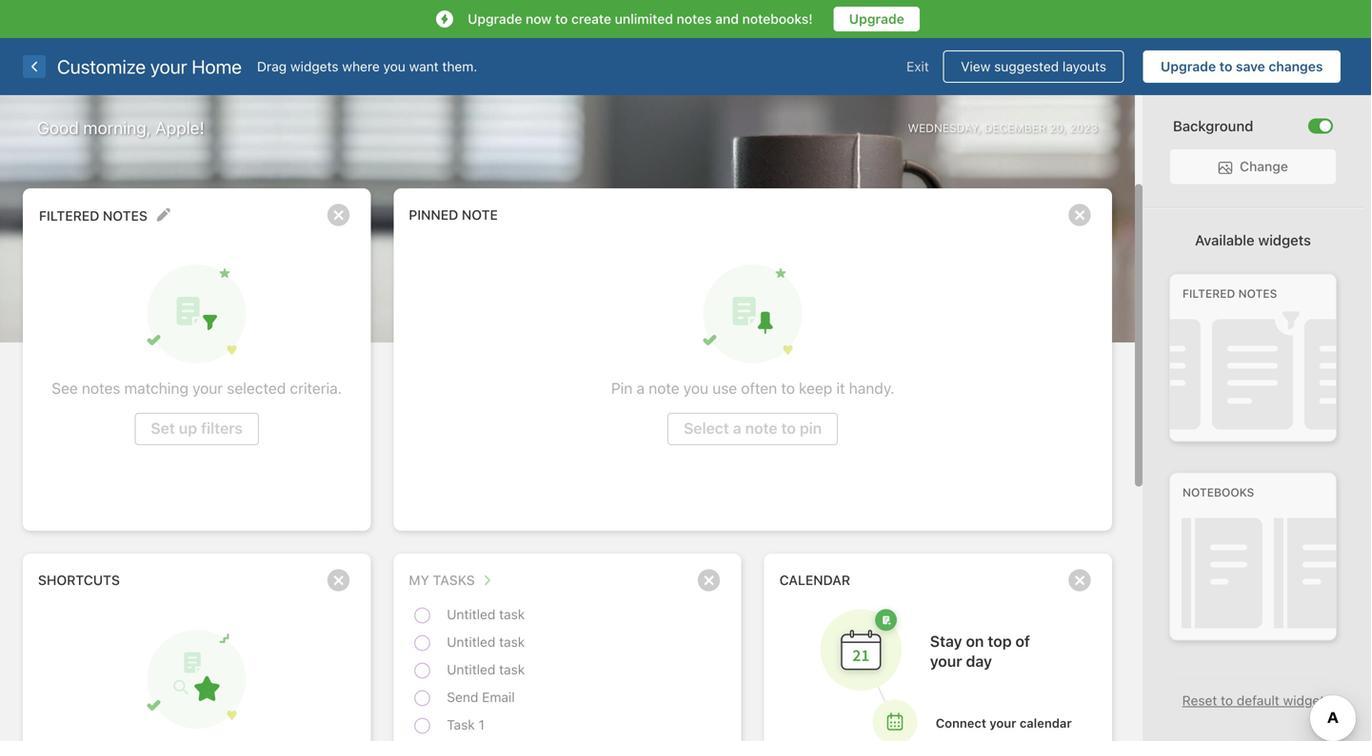 Task type: vqa. For each thing, say whether or not it's contained in the screenshot.
the bottom 'FILTERED NOTES'
yes



Task type: describe. For each thing, give the bounding box(es) containing it.
upgrade for upgrade
[[849, 11, 905, 27]]

background image
[[1320, 120, 1331, 132]]

good
[[37, 118, 79, 138]]

exit button
[[892, 50, 944, 83]]

2023
[[1070, 121, 1098, 135]]

layouts
[[1063, 59, 1107, 74]]

reset
[[1183, 693, 1217, 709]]

and
[[715, 11, 739, 27]]

want
[[409, 59, 439, 74]]

to for upgrade
[[1220, 59, 1233, 74]]

morning,
[[83, 118, 151, 138]]

2 remove image from the left
[[690, 562, 728, 600]]

to for reset
[[1221, 693, 1233, 709]]

wednesday, december 20, 2023
[[908, 121, 1098, 135]]

notes
[[677, 11, 712, 27]]

0 horizontal spatial filtered notes
[[39, 208, 147, 224]]

good morning, apple!
[[37, 118, 204, 138]]

1 vertical spatial filtered
[[1183, 287, 1236, 300]]

view suggested layouts
[[961, 59, 1107, 74]]

apple!
[[155, 118, 204, 138]]

default
[[1237, 693, 1280, 709]]

them.
[[442, 59, 478, 74]]

exit
[[907, 59, 929, 74]]

your
[[150, 55, 187, 78]]

you
[[383, 59, 406, 74]]

upgrade to save changes button
[[1143, 50, 1341, 83]]

customize
[[57, 55, 146, 78]]

2 vertical spatial widgets
[[1283, 693, 1332, 709]]

1 remove image from the left
[[319, 562, 357, 600]]

customize your home
[[57, 55, 242, 78]]

create
[[571, 11, 611, 27]]



Task type: locate. For each thing, give the bounding box(es) containing it.
background
[[1173, 118, 1254, 134]]

2 vertical spatial to
[[1221, 693, 1233, 709]]

unlimited
[[615, 11, 673, 27]]

1 vertical spatial to
[[1220, 59, 1233, 74]]

0 vertical spatial widgets
[[290, 59, 339, 74]]

filtered notes left edit widget title icon
[[39, 208, 147, 224]]

1 horizontal spatial upgrade
[[849, 11, 905, 27]]

widgets right drag
[[290, 59, 339, 74]]

available widgets
[[1195, 232, 1311, 248]]

remove image
[[319, 196, 357, 234], [1061, 196, 1099, 234], [1061, 562, 1099, 600]]

home
[[192, 55, 242, 78]]

changes
[[1269, 59, 1323, 74]]

filtered inside filtered notes "button"
[[39, 208, 99, 224]]

1 horizontal spatial filtered
[[1183, 287, 1236, 300]]

upgrade
[[468, 11, 522, 27], [849, 11, 905, 27], [1161, 59, 1216, 74]]

notebooks!
[[742, 11, 813, 27]]

notes down available widgets
[[1239, 287, 1277, 300]]

to right reset
[[1221, 693, 1233, 709]]

20,
[[1050, 121, 1067, 135]]

2 horizontal spatial upgrade
[[1161, 59, 1216, 74]]

to right 'now' at the top
[[555, 11, 568, 27]]

widgets right default
[[1283, 693, 1332, 709]]

suggested
[[994, 59, 1059, 74]]

1 horizontal spatial remove image
[[690, 562, 728, 600]]

to left save
[[1220, 59, 1233, 74]]

0 vertical spatial filtered
[[39, 208, 99, 224]]

0 vertical spatial notes
[[103, 208, 147, 224]]

drag
[[257, 59, 287, 74]]

notes left edit widget title icon
[[103, 208, 147, 224]]

0 horizontal spatial remove image
[[319, 562, 357, 600]]

0 horizontal spatial notes
[[103, 208, 147, 224]]

1 vertical spatial filtered notes
[[1183, 287, 1277, 300]]

widgets for drag
[[290, 59, 339, 74]]

december
[[985, 121, 1046, 135]]

filtered down good
[[39, 208, 99, 224]]

filtered notes button
[[39, 203, 147, 227]]

view
[[961, 59, 991, 74]]

0 horizontal spatial filtered
[[39, 208, 99, 224]]

filtered notes
[[39, 208, 147, 224], [1183, 287, 1277, 300]]

change button
[[1171, 150, 1336, 184]]

upgrade for upgrade now to create unlimited notes and notebooks!
[[468, 11, 522, 27]]

notes inside "button"
[[103, 208, 147, 224]]

1 vertical spatial widgets
[[1258, 232, 1311, 248]]

0 vertical spatial filtered notes
[[39, 208, 147, 224]]

edit widget title image
[[156, 208, 170, 222]]

now
[[526, 11, 552, 27]]

upgrade now to create unlimited notes and notebooks!
[[468, 11, 813, 27]]

widgets
[[290, 59, 339, 74], [1258, 232, 1311, 248], [1283, 693, 1332, 709]]

1 horizontal spatial notes
[[1239, 287, 1277, 300]]

to
[[555, 11, 568, 27], [1220, 59, 1233, 74], [1221, 693, 1233, 709]]

change
[[1240, 159, 1288, 174]]

upgrade for upgrade to save changes
[[1161, 59, 1216, 74]]

widgets right available
[[1258, 232, 1311, 248]]

1 vertical spatial notes
[[1239, 287, 1277, 300]]

filtered down available
[[1183, 287, 1236, 300]]

upgrade to save changes
[[1161, 59, 1323, 74]]

remove image
[[319, 562, 357, 600], [690, 562, 728, 600]]

wednesday,
[[908, 121, 981, 135]]

upgrade up 'exit' button on the top of the page
[[849, 11, 905, 27]]

available
[[1195, 232, 1255, 248]]

reset to default widgets button
[[1183, 693, 1332, 709]]

drag widgets where you want them.
[[257, 59, 478, 74]]

widgets for available
[[1258, 232, 1311, 248]]

to inside button
[[1220, 59, 1233, 74]]

filtered
[[39, 208, 99, 224], [1183, 287, 1236, 300]]

upgrade left 'now' at the top
[[468, 11, 522, 27]]

reset to default widgets
[[1183, 693, 1332, 709]]

upgrade button
[[834, 7, 920, 31]]

save
[[1236, 59, 1266, 74]]

1 horizontal spatial filtered notes
[[1183, 287, 1277, 300]]

0 vertical spatial to
[[555, 11, 568, 27]]

upgrade left save
[[1161, 59, 1216, 74]]

filtered notes down available
[[1183, 287, 1277, 300]]

notes
[[103, 208, 147, 224], [1239, 287, 1277, 300]]

notebooks
[[1183, 486, 1255, 499]]

view suggested layouts button
[[944, 50, 1124, 83]]

where
[[342, 59, 380, 74]]

0 horizontal spatial upgrade
[[468, 11, 522, 27]]



